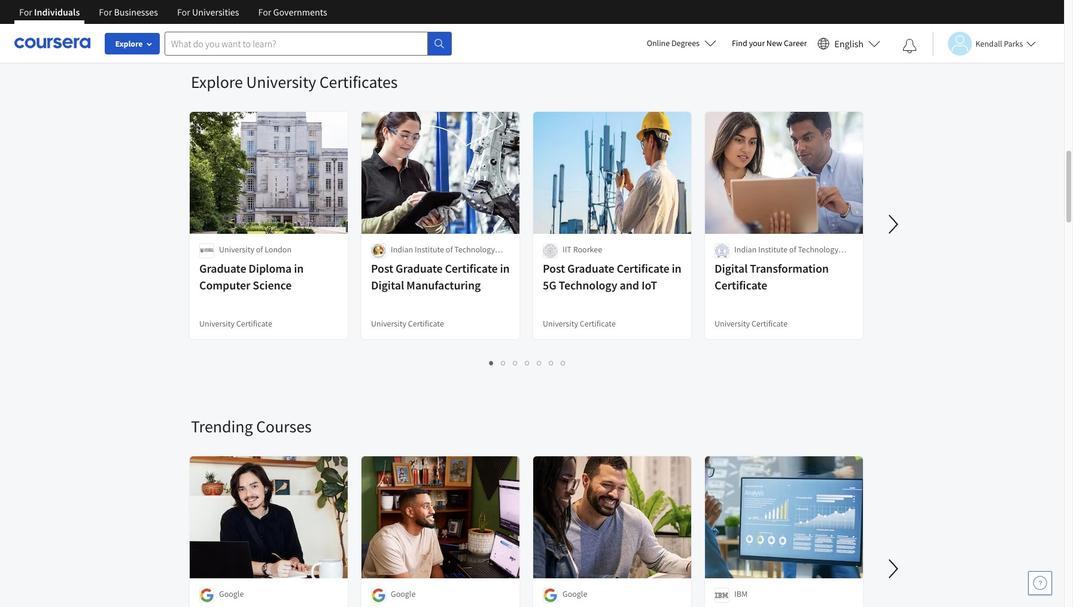 Task type: locate. For each thing, give the bounding box(es) containing it.
certificate
[[445, 261, 498, 276], [617, 261, 670, 276], [715, 278, 768, 293], [236, 319, 272, 329], [408, 319, 444, 329], [580, 319, 616, 329], [752, 319, 788, 329]]

university for digital transformation certificate
[[715, 319, 750, 329]]

1 horizontal spatial google image
[[543, 589, 558, 604]]

2 horizontal spatial google link
[[532, 456, 693, 608]]

post for digital
[[371, 261, 393, 276]]

2 in from the left
[[500, 261, 510, 276]]

of inside indian institute of technology guwahati
[[446, 244, 453, 255]]

1 horizontal spatial google link
[[360, 456, 521, 608]]

english
[[835, 37, 864, 49]]

graduate up manufacturing on the left of page
[[396, 261, 443, 276]]

in for post graduate certificate in digital manufacturing
[[500, 261, 510, 276]]

5
[[537, 357, 542, 369]]

graduate inside post graduate certificate in digital manufacturing
[[396, 261, 443, 276]]

graduate
[[199, 261, 246, 276], [396, 261, 443, 276], [568, 261, 615, 276]]

1 horizontal spatial technology
[[559, 278, 618, 293]]

3 in from the left
[[672, 261, 682, 276]]

kendall parks button
[[933, 31, 1037, 55]]

0 horizontal spatial institute
[[415, 244, 444, 255]]

post down indian institute of technology guwahati image
[[371, 261, 393, 276]]

1 horizontal spatial post
[[543, 261, 565, 276]]

0 horizontal spatial explore
[[115, 38, 143, 49]]

2 for from the left
[[99, 6, 112, 18]]

google image
[[199, 589, 214, 604]]

1 of from the left
[[256, 244, 263, 255]]

for individuals
[[19, 6, 80, 18]]

list
[[191, 356, 865, 370]]

3 university certificate from the left
[[543, 319, 616, 329]]

1 graduate from the left
[[199, 261, 246, 276]]

institute up 'guwahati'
[[415, 244, 444, 255]]

1 horizontal spatial digital
[[715, 261, 748, 276]]

0 horizontal spatial google link
[[189, 456, 349, 608]]

3 google from the left
[[563, 589, 588, 600]]

university certificate down manufacturing on the left of page
[[371, 319, 444, 329]]

online degrees
[[647, 38, 700, 48]]

institute inside indian institute of technology bombay
[[759, 244, 788, 255]]

university for post graduate certificate in digital manufacturing
[[371, 319, 407, 329]]

technology inside indian institute of technology guwahati
[[455, 244, 495, 255]]

for left businesses
[[99, 6, 112, 18]]

1 horizontal spatial indian
[[735, 244, 757, 255]]

certificate down digital transformation certificate
[[752, 319, 788, 329]]

university certificate down digital transformation certificate
[[715, 319, 788, 329]]

indian up 'guwahati'
[[391, 244, 413, 255]]

7
[[561, 357, 566, 369]]

list containing 1
[[191, 356, 865, 370]]

1 indian from the left
[[391, 244, 413, 255]]

graduate diploma in computer science
[[199, 261, 304, 293]]

technology up transformation
[[798, 244, 839, 255]]

1 university certificate from the left
[[199, 319, 272, 329]]

post up 5g at right top
[[543, 261, 565, 276]]

0 horizontal spatial google image
[[371, 589, 386, 604]]

3 button
[[510, 356, 522, 370]]

ibm image
[[715, 589, 730, 604]]

for for governments
[[258, 6, 271, 18]]

1 in from the left
[[294, 261, 304, 276]]

0 horizontal spatial digital
[[371, 278, 404, 293]]

indian inside indian institute of technology bombay
[[735, 244, 757, 255]]

businesses
[[114, 6, 158, 18]]

post
[[371, 261, 393, 276], [543, 261, 565, 276]]

3 for from the left
[[177, 6, 190, 18]]

2 graduate from the left
[[396, 261, 443, 276]]

in inside post graduate certificate in 5g technology and iot
[[672, 261, 682, 276]]

next slide image
[[880, 555, 908, 584]]

technology inside indian institute of technology bombay
[[798, 244, 839, 255]]

certificate down manufacturing on the left of page
[[408, 319, 444, 329]]

ibm
[[735, 589, 748, 600]]

kendall parks
[[976, 38, 1024, 49]]

0 horizontal spatial graduate
[[199, 261, 246, 276]]

certificate inside post graduate certificate in 5g technology and iot
[[617, 261, 670, 276]]

technology down roorkee
[[559, 278, 618, 293]]

post inside post graduate certificate in digital manufacturing
[[371, 261, 393, 276]]

university of london
[[219, 244, 292, 255]]

explore inside dropdown button
[[115, 38, 143, 49]]

2 horizontal spatial of
[[790, 244, 797, 255]]

None search field
[[165, 31, 452, 55]]

for left "individuals"
[[19, 6, 32, 18]]

and
[[620, 278, 639, 293]]

certificate down science
[[236, 319, 272, 329]]

explore university certificates carousel element
[[185, 35, 1074, 380]]

1 horizontal spatial in
[[500, 261, 510, 276]]

1 institute from the left
[[415, 244, 444, 255]]

certificate up manufacturing on the left of page
[[445, 261, 498, 276]]

for universities
[[177, 6, 239, 18]]

university certificate down computer
[[199, 319, 272, 329]]

trending
[[191, 416, 253, 438]]

explore
[[115, 38, 143, 49], [191, 71, 243, 93]]

for for businesses
[[99, 6, 112, 18]]

4 university certificate from the left
[[715, 319, 788, 329]]

roorkee
[[573, 244, 602, 255]]

2 horizontal spatial in
[[672, 261, 682, 276]]

indian for graduate
[[391, 244, 413, 255]]

1 vertical spatial explore
[[191, 71, 243, 93]]

2 button
[[498, 356, 510, 370]]

institute up transformation
[[759, 244, 788, 255]]

for
[[19, 6, 32, 18], [99, 6, 112, 18], [177, 6, 190, 18], [258, 6, 271, 18]]

1 google from the left
[[219, 589, 244, 600]]

indian
[[391, 244, 413, 255], [735, 244, 757, 255]]

google
[[219, 589, 244, 600], [391, 589, 416, 600], [563, 589, 588, 600]]

1 horizontal spatial google
[[391, 589, 416, 600]]

for governments
[[258, 6, 327, 18]]

digital down 'guwahati'
[[371, 278, 404, 293]]

digital down indian institute of technology bombay icon
[[715, 261, 748, 276]]

5 button
[[534, 356, 546, 370]]

technology
[[455, 244, 495, 255], [798, 244, 839, 255], [559, 278, 618, 293]]

help center image
[[1033, 577, 1048, 591]]

0 horizontal spatial of
[[256, 244, 263, 255]]

0 vertical spatial digital
[[715, 261, 748, 276]]

of left london
[[256, 244, 263, 255]]

1 horizontal spatial of
[[446, 244, 453, 255]]

in
[[294, 261, 304, 276], [500, 261, 510, 276], [672, 261, 682, 276]]

6
[[549, 357, 554, 369]]

institute inside indian institute of technology guwahati
[[415, 244, 444, 255]]

2 horizontal spatial technology
[[798, 244, 839, 255]]

google for google image
[[219, 589, 244, 600]]

indian institute of technology bombay
[[735, 244, 839, 267]]

2 of from the left
[[446, 244, 453, 255]]

explore university certificates
[[191, 71, 398, 93]]

kendall
[[976, 38, 1003, 49]]

technology up post graduate certificate in digital manufacturing
[[455, 244, 495, 255]]

for left 'universities'
[[177, 6, 190, 18]]

courses
[[256, 416, 312, 438]]

0 horizontal spatial google
[[219, 589, 244, 600]]

1 post from the left
[[371, 261, 393, 276]]

google link
[[189, 456, 349, 608], [360, 456, 521, 608], [532, 456, 693, 608]]

in inside post graduate certificate in digital manufacturing
[[500, 261, 510, 276]]

1 horizontal spatial graduate
[[396, 261, 443, 276]]

indian inside indian institute of technology guwahati
[[391, 244, 413, 255]]

university certificate
[[199, 319, 272, 329], [371, 319, 444, 329], [543, 319, 616, 329], [715, 319, 788, 329]]

digital inside post graduate certificate in digital manufacturing
[[371, 278, 404, 293]]

degrees
[[672, 38, 700, 48]]

graduate for post graduate certificate in 5g technology and iot
[[568, 261, 615, 276]]

guwahati
[[391, 256, 424, 267]]

2 university certificate from the left
[[371, 319, 444, 329]]

for businesses
[[99, 6, 158, 18]]

find your new career
[[732, 38, 807, 48]]

of up post graduate certificate in digital manufacturing
[[446, 244, 453, 255]]

governments
[[273, 6, 327, 18]]

find your new career link
[[726, 36, 813, 51]]

of up transformation
[[790, 244, 797, 255]]

university certificate up 7
[[543, 319, 616, 329]]

2 horizontal spatial google
[[563, 589, 588, 600]]

science
[[253, 278, 292, 293]]

1 vertical spatial digital
[[371, 278, 404, 293]]

3
[[513, 357, 518, 369]]

0 horizontal spatial technology
[[455, 244, 495, 255]]

2 google from the left
[[391, 589, 416, 600]]

post inside post graduate certificate in 5g technology and iot
[[543, 261, 565, 276]]

graduate up computer
[[199, 261, 246, 276]]

0 horizontal spatial in
[[294, 261, 304, 276]]

certificates
[[320, 71, 398, 93]]

university
[[246, 71, 316, 93], [219, 244, 254, 255], [199, 319, 235, 329], [371, 319, 407, 329], [543, 319, 578, 329], [715, 319, 750, 329]]

3 graduate from the left
[[568, 261, 615, 276]]

5g
[[543, 278, 557, 293]]

2 institute from the left
[[759, 244, 788, 255]]

0 horizontal spatial indian
[[391, 244, 413, 255]]

indian for transformation
[[735, 244, 757, 255]]

new
[[767, 38, 783, 48]]

1 horizontal spatial explore
[[191, 71, 243, 93]]

certificate up iot
[[617, 261, 670, 276]]

2 post from the left
[[543, 261, 565, 276]]

google image
[[371, 589, 386, 604], [543, 589, 558, 604]]

1 horizontal spatial institute
[[759, 244, 788, 255]]

graduate inside post graduate certificate in 5g technology and iot
[[568, 261, 615, 276]]

for left governments
[[258, 6, 271, 18]]

digital
[[715, 261, 748, 276], [371, 278, 404, 293]]

of inside indian institute of technology bombay
[[790, 244, 797, 255]]

certificate down bombay
[[715, 278, 768, 293]]

indian up bombay
[[735, 244, 757, 255]]

manufacturing
[[407, 278, 481, 293]]

0 vertical spatial explore
[[115, 38, 143, 49]]

3 of from the left
[[790, 244, 797, 255]]

4 for from the left
[[258, 6, 271, 18]]

banner navigation
[[10, 0, 337, 33]]

of
[[256, 244, 263, 255], [446, 244, 453, 255], [790, 244, 797, 255]]

institute
[[415, 244, 444, 255], [759, 244, 788, 255]]

university of london image
[[199, 244, 214, 259]]

iit roorkee image
[[543, 244, 558, 259]]

2 horizontal spatial graduate
[[568, 261, 615, 276]]

1 for from the left
[[19, 6, 32, 18]]

graduate down roorkee
[[568, 261, 615, 276]]

2 indian from the left
[[735, 244, 757, 255]]

certificate down post graduate certificate in 5g technology and iot
[[580, 319, 616, 329]]

0 horizontal spatial post
[[371, 261, 393, 276]]



Task type: vqa. For each thing, say whether or not it's contained in the screenshot.
the Risk
no



Task type: describe. For each thing, give the bounding box(es) containing it.
ibm link
[[704, 456, 865, 608]]

list inside explore university certificates carousel element
[[191, 356, 865, 370]]

for for individuals
[[19, 6, 32, 18]]

iot
[[642, 278, 657, 293]]

transformation
[[750, 261, 829, 276]]

indian institute of technology guwahati image
[[371, 244, 386, 259]]

in inside graduate diploma in computer science
[[294, 261, 304, 276]]

6 button
[[546, 356, 558, 370]]

1 google image from the left
[[371, 589, 386, 604]]

technology for graduate
[[455, 244, 495, 255]]

university for graduate diploma in computer science
[[199, 319, 235, 329]]

explore for explore
[[115, 38, 143, 49]]

google for 1st google icon from the left
[[391, 589, 416, 600]]

4 button
[[522, 356, 534, 370]]

explore for explore university certificates
[[191, 71, 243, 93]]

university certificate for digital
[[371, 319, 444, 329]]

english button
[[813, 24, 886, 63]]

What do you want to learn? text field
[[165, 31, 428, 55]]

university certificate for 5g
[[543, 319, 616, 329]]

certificate inside post graduate certificate in digital manufacturing
[[445, 261, 498, 276]]

post graduate certificate in digital manufacturing
[[371, 261, 510, 293]]

find
[[732, 38, 748, 48]]

bombay
[[735, 256, 764, 267]]

4
[[525, 357, 530, 369]]

post graduate certificate in 5g technology and iot
[[543, 261, 682, 293]]

post for 5g
[[543, 261, 565, 276]]

technology inside post graduate certificate in 5g technology and iot
[[559, 278, 618, 293]]

1
[[489, 357, 494, 369]]

university for post graduate certificate in 5g technology and iot
[[543, 319, 578, 329]]

iit
[[563, 244, 572, 255]]

7 button
[[558, 356, 570, 370]]

indian institute of technology guwahati
[[391, 244, 495, 267]]

coursera image
[[14, 34, 90, 53]]

1 google link from the left
[[189, 456, 349, 608]]

iit roorkee
[[563, 244, 602, 255]]

certificate inside digital transformation certificate
[[715, 278, 768, 293]]

trending courses
[[191, 416, 312, 438]]

for for universities
[[177, 6, 190, 18]]

individuals
[[34, 6, 80, 18]]

institute for graduate
[[415, 244, 444, 255]]

2 google image from the left
[[543, 589, 558, 604]]

digital transformation certificate
[[715, 261, 829, 293]]

universities
[[192, 6, 239, 18]]

online degrees button
[[637, 30, 726, 56]]

next slide image
[[880, 210, 908, 239]]

2
[[501, 357, 506, 369]]

of for digital transformation certificate
[[790, 244, 797, 255]]

show notifications image
[[903, 39, 917, 53]]

university certificate for science
[[199, 319, 272, 329]]

graduate for post graduate certificate in digital manufacturing
[[396, 261, 443, 276]]

graduate inside graduate diploma in computer science
[[199, 261, 246, 276]]

technology for transformation
[[798, 244, 839, 255]]

digital inside digital transformation certificate
[[715, 261, 748, 276]]

of for post graduate certificate in digital manufacturing
[[446, 244, 453, 255]]

explore button
[[105, 33, 160, 54]]

trending courses carousel element
[[185, 380, 1074, 608]]

online
[[647, 38, 670, 48]]

3 google link from the left
[[532, 456, 693, 608]]

1 button
[[486, 356, 498, 370]]

your
[[749, 38, 765, 48]]

diploma
[[249, 261, 292, 276]]

institute for transformation
[[759, 244, 788, 255]]

in for post graduate certificate in 5g technology and iot
[[672, 261, 682, 276]]

indian institute of technology bombay image
[[715, 244, 730, 259]]

london
[[265, 244, 292, 255]]

2 google link from the left
[[360, 456, 521, 608]]

google for 2nd google icon
[[563, 589, 588, 600]]

computer
[[199, 278, 251, 293]]

career
[[784, 38, 807, 48]]

parks
[[1004, 38, 1024, 49]]



